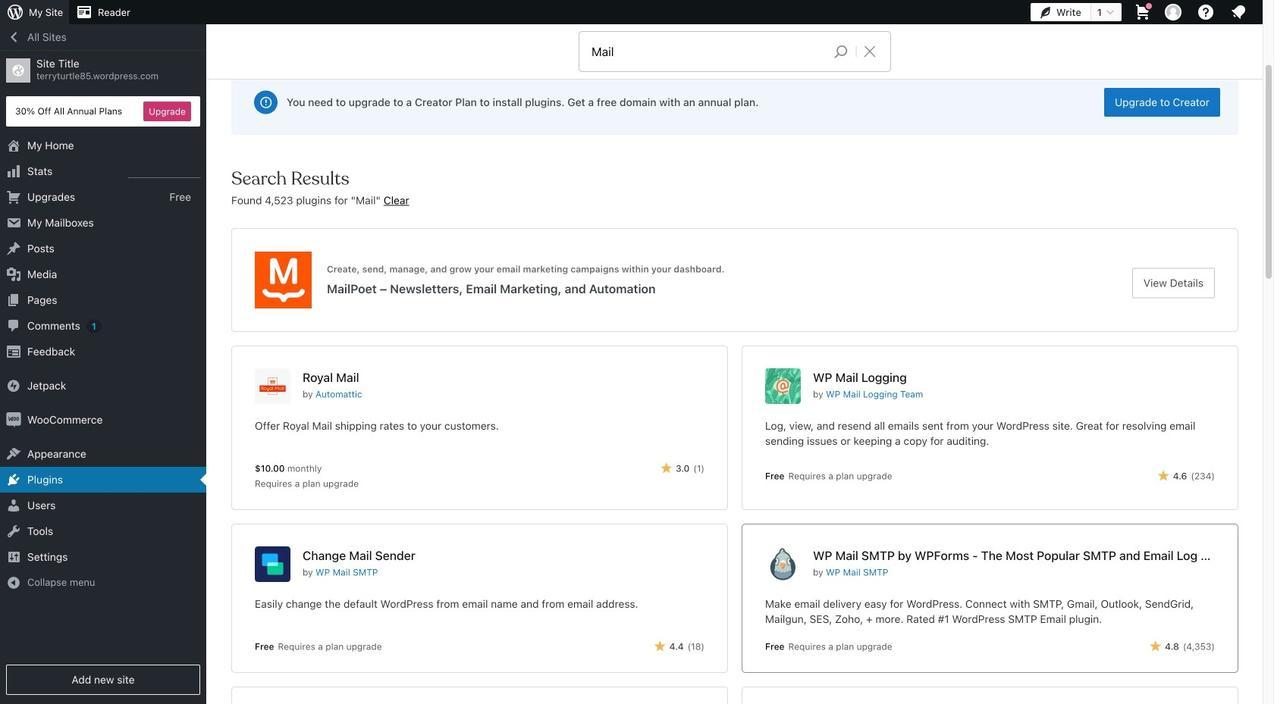 Task type: vqa. For each thing, say whether or not it's contained in the screenshot.
TO to the bottom
no



Task type: describe. For each thing, give the bounding box(es) containing it.
highest hourly views 0 image
[[128, 168, 200, 178]]

help image
[[1197, 3, 1216, 21]]

open search image
[[823, 41, 861, 62]]

spotlight logo image
[[255, 252, 312, 309]]

close search image
[[851, 42, 889, 61]]



Task type: locate. For each thing, give the bounding box(es) containing it.
plugin icon image
[[255, 369, 291, 404], [766, 369, 801, 404], [255, 547, 291, 583], [766, 547, 801, 583]]

None search field
[[580, 32, 891, 71]]

1 img image from the top
[[6, 379, 21, 394]]

2 img image from the top
[[6, 413, 21, 428]]

img image
[[6, 379, 21, 394], [6, 413, 21, 428]]

1 vertical spatial img image
[[6, 413, 21, 428]]

manage your notifications image
[[1230, 3, 1248, 21]]

my shopping cart image
[[1134, 3, 1153, 21]]

Search search field
[[592, 32, 823, 71]]

my profile image
[[1166, 4, 1182, 20]]

0 vertical spatial img image
[[6, 379, 21, 394]]



